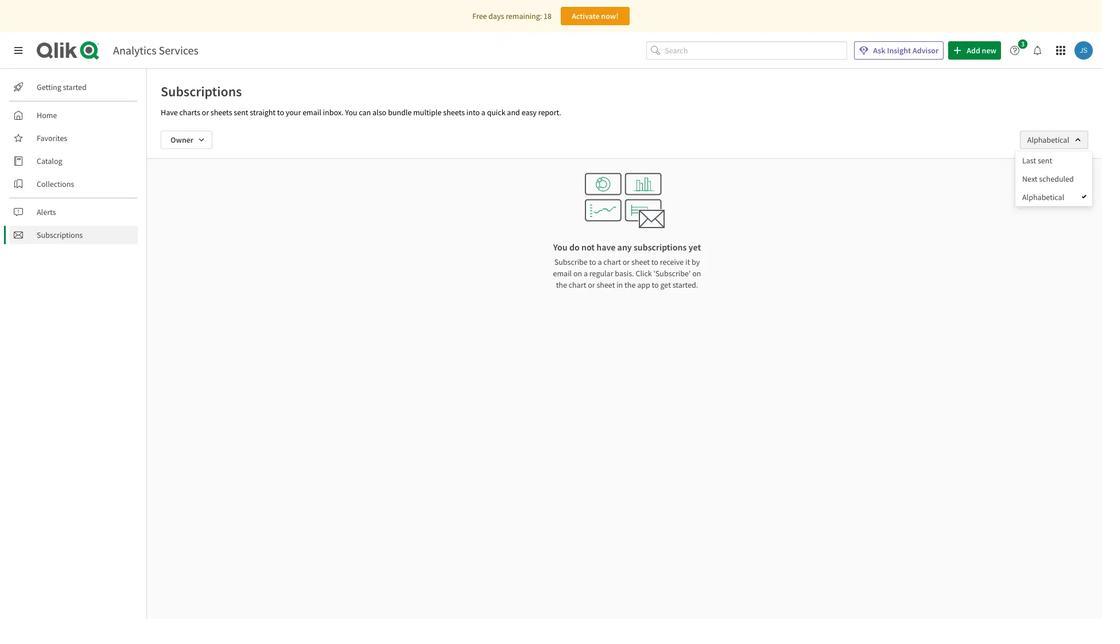 Task type: describe. For each thing, give the bounding box(es) containing it.
ask insight advisor button
[[854, 41, 944, 60]]

0 vertical spatial sent
[[234, 107, 248, 118]]

it
[[685, 257, 690, 267]]

you inside you do not have any subscriptions yet subscribe to a chart or sheet to receive it by email on a regular basis. click 'subscribe' on the chart or sheet in the app to get started.
[[553, 242, 568, 253]]

have charts or sheets sent straight to your email inbox. you can also bundle multiple sheets into a quick and easy report.
[[161, 107, 561, 118]]

last sent option
[[1015, 152, 1092, 170]]

next scheduled option
[[1015, 170, 1092, 188]]

sent inside option
[[1038, 156, 1052, 166]]

favorites
[[37, 133, 67, 143]]

0 vertical spatial subscriptions
[[161, 83, 242, 100]]

to left your
[[277, 107, 284, 118]]

1 on from the left
[[573, 269, 582, 279]]

to down subscriptions
[[651, 257, 658, 267]]

in
[[617, 280, 623, 290]]

advisor
[[913, 45, 939, 56]]

0 vertical spatial a
[[481, 107, 485, 118]]

ask insight advisor
[[873, 45, 939, 56]]

regular
[[589, 269, 613, 279]]

not
[[581, 242, 595, 253]]

last sent
[[1022, 156, 1052, 166]]

searchbar element
[[646, 41, 847, 60]]

scheduled
[[1039, 174, 1074, 184]]

click
[[636, 269, 652, 279]]

catalog link
[[9, 152, 138, 170]]

Alphabetical field
[[1020, 131, 1088, 149]]

to left get
[[652, 280, 659, 290]]

'subscribe'
[[653, 269, 691, 279]]

1 vertical spatial a
[[598, 257, 602, 267]]

started
[[63, 82, 87, 92]]

charts
[[179, 107, 200, 118]]

filters region
[[0, 0, 1102, 620]]

home
[[37, 110, 57, 121]]

have
[[597, 242, 616, 253]]

1 horizontal spatial sheet
[[631, 257, 650, 267]]

1 sheets from the left
[[211, 107, 232, 118]]

have
[[161, 107, 178, 118]]

get
[[660, 280, 671, 290]]

last
[[1022, 156, 1036, 166]]

to up regular
[[589, 257, 596, 267]]

your
[[286, 107, 301, 118]]

services
[[159, 43, 198, 57]]

1 vertical spatial sheet
[[597, 280, 615, 290]]

into
[[466, 107, 480, 118]]

0 vertical spatial or
[[202, 107, 209, 118]]

yet
[[689, 242, 701, 253]]

multiple
[[413, 107, 442, 118]]

do
[[569, 242, 580, 253]]

0 horizontal spatial you
[[345, 107, 357, 118]]

getting
[[37, 82, 61, 92]]

collections
[[37, 179, 74, 189]]

alerts
[[37, 207, 56, 218]]

by
[[692, 257, 700, 267]]

2 sheets from the left
[[443, 107, 465, 118]]

1 the from the left
[[556, 280, 567, 290]]

1 vertical spatial chart
[[569, 280, 586, 290]]

you do not have any subscriptions yet subscribe to a chart or sheet to receive it by email on a regular basis. click 'subscribe' on the chart or sheet in the app to get started.
[[553, 242, 701, 290]]

report.
[[538, 107, 561, 118]]



Task type: locate. For each thing, give the bounding box(es) containing it.
ask
[[873, 45, 885, 56]]

0 horizontal spatial or
[[202, 107, 209, 118]]

chart down subscribe
[[569, 280, 586, 290]]

or right charts
[[202, 107, 209, 118]]

you left can
[[345, 107, 357, 118]]

a
[[481, 107, 485, 118], [598, 257, 602, 267], [584, 269, 588, 279]]

a up regular
[[598, 257, 602, 267]]

subscriptions up charts
[[161, 83, 242, 100]]

alerts link
[[9, 203, 138, 222]]

0 horizontal spatial sheets
[[211, 107, 232, 118]]

activate now!
[[572, 11, 619, 21]]

sheets right charts
[[211, 107, 232, 118]]

getting started link
[[9, 78, 138, 96]]

you
[[345, 107, 357, 118], [553, 242, 568, 253]]

1 horizontal spatial email
[[553, 269, 572, 279]]

0 horizontal spatial the
[[556, 280, 567, 290]]

1 horizontal spatial on
[[692, 269, 701, 279]]

1 horizontal spatial sent
[[1038, 156, 1052, 166]]

0 horizontal spatial on
[[573, 269, 582, 279]]

the right in
[[625, 280, 636, 290]]

or up the basis.
[[623, 257, 630, 267]]

0 vertical spatial chart
[[603, 257, 621, 267]]

easy
[[522, 107, 537, 118]]

alphabetical down next scheduled
[[1022, 192, 1064, 203]]

email right your
[[303, 107, 321, 118]]

1 vertical spatial you
[[553, 242, 568, 253]]

days
[[489, 11, 504, 21]]

1 horizontal spatial subscriptions
[[161, 83, 242, 100]]

sheet up click
[[631, 257, 650, 267]]

a left regular
[[584, 269, 588, 279]]

0 horizontal spatial sent
[[234, 107, 248, 118]]

subscriptions link
[[9, 226, 138, 245]]

sheets left the into
[[443, 107, 465, 118]]

the
[[556, 280, 567, 290], [625, 280, 636, 290]]

getting started
[[37, 82, 87, 92]]

email
[[303, 107, 321, 118], [553, 269, 572, 279]]

analytics
[[113, 43, 156, 57]]

chart up regular
[[603, 257, 621, 267]]

list box inside filters region
[[1015, 152, 1092, 207]]

alphabetical inside option
[[1022, 192, 1064, 203]]

sent left straight
[[234, 107, 248, 118]]

0 horizontal spatial sheet
[[597, 280, 615, 290]]

0 horizontal spatial a
[[481, 107, 485, 118]]

subscriptions inside 'navigation pane' element
[[37, 230, 83, 240]]

insight
[[887, 45, 911, 56]]

0 horizontal spatial subscriptions
[[37, 230, 83, 240]]

on down subscribe
[[573, 269, 582, 279]]

0 horizontal spatial email
[[303, 107, 321, 118]]

catalog
[[37, 156, 62, 166]]

also
[[373, 107, 386, 118]]

1 vertical spatial email
[[553, 269, 572, 279]]

or
[[202, 107, 209, 118], [623, 257, 630, 267], [588, 280, 595, 290]]

subscribe
[[554, 257, 588, 267]]

sheets
[[211, 107, 232, 118], [443, 107, 465, 118]]

list box containing last sent
[[1015, 152, 1092, 207]]

free days remaining: 18
[[472, 11, 552, 21]]

email inside you do not have any subscriptions yet subscribe to a chart or sheet to receive it by email on a regular basis. click 'subscribe' on the chart or sheet in the app to get started.
[[553, 269, 572, 279]]

activate now! link
[[561, 7, 630, 25]]

list box
[[1015, 152, 1092, 207]]

inbox.
[[323, 107, 343, 118]]

Search text field
[[665, 41, 847, 60]]

a right the into
[[481, 107, 485, 118]]

app
[[637, 280, 650, 290]]

to
[[277, 107, 284, 118], [589, 257, 596, 267], [651, 257, 658, 267], [652, 280, 659, 290]]

and
[[507, 107, 520, 118]]

subscriptions
[[634, 242, 687, 253]]

0 vertical spatial sheet
[[631, 257, 650, 267]]

1 vertical spatial or
[[623, 257, 630, 267]]

sent right the last
[[1038, 156, 1052, 166]]

activate
[[572, 11, 600, 21]]

1 vertical spatial sent
[[1038, 156, 1052, 166]]

18
[[544, 11, 552, 21]]

can
[[359, 107, 371, 118]]

alphabetical for alphabetical field
[[1027, 135, 1069, 145]]

the down subscribe
[[556, 280, 567, 290]]

alphabetical option
[[1015, 188, 1092, 207]]

2 horizontal spatial a
[[598, 257, 602, 267]]

subscriptions
[[161, 83, 242, 100], [37, 230, 83, 240]]

alphabetical
[[1027, 135, 1069, 145], [1022, 192, 1064, 203]]

analytics services
[[113, 43, 198, 57]]

1 vertical spatial subscriptions
[[37, 230, 83, 240]]

remaining:
[[506, 11, 542, 21]]

1 horizontal spatial the
[[625, 280, 636, 290]]

2 horizontal spatial or
[[623, 257, 630, 267]]

2 vertical spatial a
[[584, 269, 588, 279]]

0 vertical spatial alphabetical
[[1027, 135, 1069, 145]]

2 on from the left
[[692, 269, 701, 279]]

you left do
[[553, 242, 568, 253]]

alphabetical up last sent option
[[1027, 135, 1069, 145]]

or down regular
[[588, 280, 595, 290]]

bundle
[[388, 107, 412, 118]]

any
[[617, 242, 632, 253]]

sheet
[[631, 257, 650, 267], [597, 280, 615, 290]]

2 the from the left
[[625, 280, 636, 290]]

1 horizontal spatial you
[[553, 242, 568, 253]]

collections link
[[9, 175, 138, 193]]

alphabetical inside field
[[1027, 135, 1069, 145]]

on
[[573, 269, 582, 279], [692, 269, 701, 279]]

favorites link
[[9, 129, 138, 148]]

free
[[472, 11, 487, 21]]

home link
[[9, 106, 138, 125]]

1 horizontal spatial or
[[588, 280, 595, 290]]

next
[[1022, 174, 1037, 184]]

alphabetical for alphabetical option at the top right of the page
[[1022, 192, 1064, 203]]

2 vertical spatial or
[[588, 280, 595, 290]]

next scheduled
[[1022, 174, 1074, 184]]

analytics services element
[[113, 43, 198, 57]]

straight
[[250, 107, 276, 118]]

1 horizontal spatial a
[[584, 269, 588, 279]]

email down subscribe
[[553, 269, 572, 279]]

0 vertical spatial you
[[345, 107, 357, 118]]

close sidebar menu image
[[14, 46, 23, 55]]

sent
[[234, 107, 248, 118], [1038, 156, 1052, 166]]

quick
[[487, 107, 505, 118]]

0 vertical spatial email
[[303, 107, 321, 118]]

chart
[[603, 257, 621, 267], [569, 280, 586, 290]]

on down "by"
[[692, 269, 701, 279]]

started.
[[673, 280, 698, 290]]

1 horizontal spatial sheets
[[443, 107, 465, 118]]

subscriptions down alerts
[[37, 230, 83, 240]]

now!
[[601, 11, 619, 21]]

basis.
[[615, 269, 634, 279]]

0 horizontal spatial chart
[[569, 280, 586, 290]]

sheet down regular
[[597, 280, 615, 290]]

receive
[[660, 257, 684, 267]]

1 vertical spatial alphabetical
[[1022, 192, 1064, 203]]

navigation pane element
[[0, 73, 146, 249]]

1 horizontal spatial chart
[[603, 257, 621, 267]]



Task type: vqa. For each thing, say whether or not it's contained in the screenshot.
Copy
no



